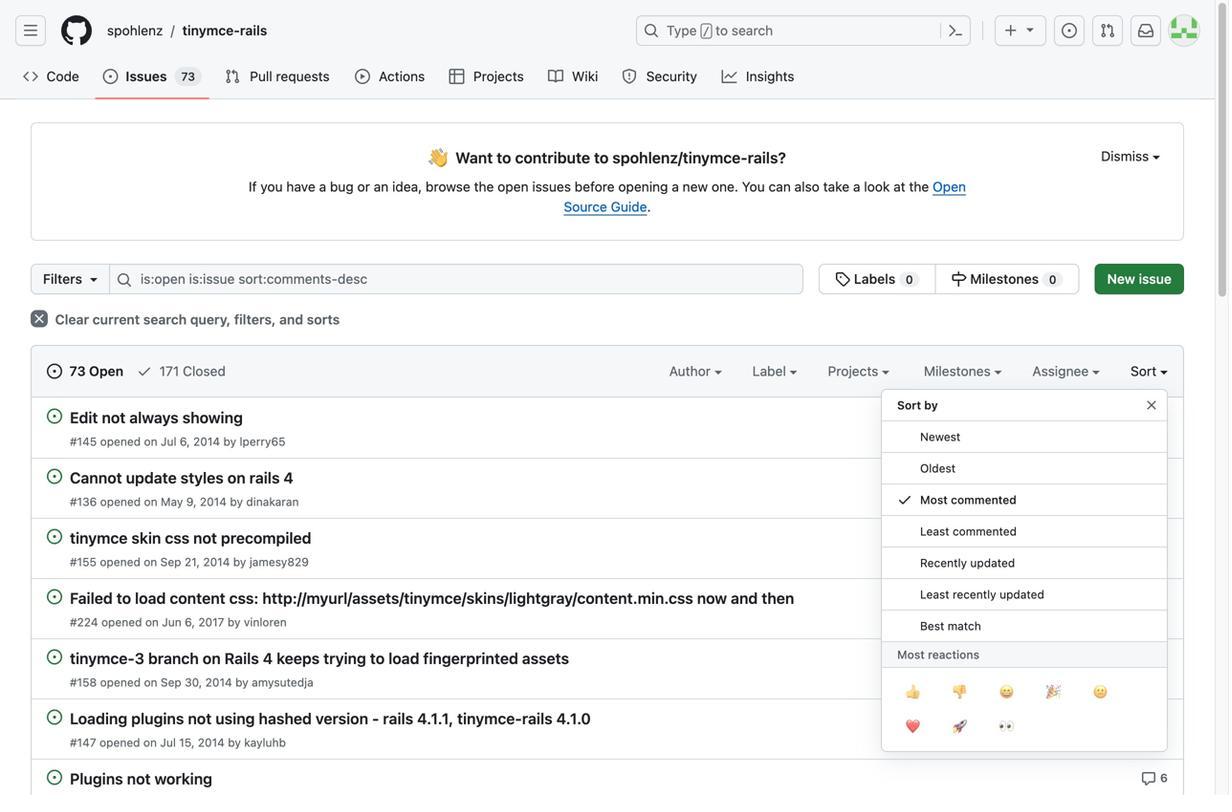Task type: vqa. For each thing, say whether or not it's contained in the screenshot.
73 Open 73
yes



Task type: locate. For each thing, give the bounding box(es) containing it.
9 link for tinymce-3 branch on rails 4 keeps trying to load fingerprinted assets
[[1141, 649, 1168, 665]]

0 horizontal spatial /
[[171, 22, 175, 38]]

1 horizontal spatial git pull request image
[[1100, 23, 1115, 38]]

most down best
[[897, 648, 925, 662]]

0 vertical spatial 6,
[[180, 435, 190, 449]]

1 vertical spatial issue opened image
[[103, 69, 118, 84]]

1 a from the left
[[319, 179, 326, 195]]

9 up 6
[[1160, 712, 1168, 725]]

2 a from the left
[[672, 179, 679, 195]]

http://myurl/assets/tinymce/skins/lightgray/content.min.css
[[262, 590, 693, 608]]

1 open issue element from the top
[[47, 408, 62, 424]]

one.
[[712, 179, 738, 195]]

opened inside edit not always showing #145             opened on jul 6, 2014 by lperry65
[[100, 435, 141, 449]]

6, right jun
[[185, 616, 195, 629]]

and inside failed to load content css: http://myurl/assets/tinymce/skins/lightgray/content.min.css now and then #224             opened on jun 6, 2017 by vinloren
[[731, 590, 758, 608]]

1 vertical spatial load
[[388, 650, 419, 668]]

1 vertical spatial most
[[897, 648, 925, 662]]

1 vertical spatial git pull request image
[[225, 69, 240, 84]]

0 vertical spatial sort
[[1131, 363, 1157, 379]]

0 horizontal spatial load
[[135, 590, 166, 608]]

1 horizontal spatial issue opened image
[[1062, 23, 1077, 38]]

1 horizontal spatial sort
[[1131, 363, 1157, 379]]

opened down 3
[[100, 676, 141, 690]]

search up insights link
[[732, 22, 773, 38]]

dismiss button
[[1101, 146, 1160, 166]]

milestones inside issue "element"
[[970, 271, 1039, 287]]

2 9 link from the top
[[1141, 710, 1168, 725]]

opened inside cannot update styles on rails 4 #136             opened on may 9, 2014 by dinakaran
[[100, 495, 141, 509]]

🚀 link
[[936, 711, 983, 745]]

rails?
[[748, 149, 786, 167]]

0 vertical spatial tinymce-
[[182, 22, 240, 38]]

rails inside the spohlenz / tinymce-rails
[[240, 22, 267, 38]]

#145
[[70, 435, 97, 449]]

by inside menu
[[924, 399, 938, 412]]

1 vertical spatial open issue image
[[47, 590, 62, 605]]

tinymce- inside the spohlenz / tinymce-rails
[[182, 22, 240, 38]]

1 vertical spatial milestones
[[924, 363, 994, 379]]

/ right type
[[703, 25, 710, 38]]

open issue element for edit not always showing
[[47, 408, 62, 424]]

2 open issue image from the top
[[47, 590, 62, 605]]

3 open issue element from the top
[[47, 529, 62, 545]]

content
[[170, 590, 225, 608]]

least inside "least commented" "link"
[[920, 525, 949, 538]]

2 vertical spatial open issue image
[[47, 650, 62, 665]]

open issue element left loading
[[47, 710, 62, 725]]

the right at
[[909, 179, 929, 195]]

type / to search
[[667, 22, 773, 38]]

filters
[[43, 271, 82, 287]]

1 horizontal spatial /
[[703, 25, 710, 38]]

lperry65
[[240, 435, 286, 449]]

open issue image for cannot update styles on rails 4
[[47, 469, 62, 484]]

sort by menu
[[881, 382, 1168, 768]]

sep left 30,
[[161, 676, 181, 690]]

tinymce-3 branch on rails 4 keeps trying to load fingerprinted assets link
[[70, 650, 569, 668]]

1 9 link from the top
[[1141, 649, 1168, 665]]

opened inside loading plugins not using hashed version - rails 4.1.1, tinymce-rails 4.1.0 #147             opened on jul 15, 2014 by kayluhb
[[100, 736, 140, 750]]

a left new
[[672, 179, 679, 195]]

on left may
[[144, 495, 157, 509]]

4 inside tinymce-3 branch on rails 4 keeps trying to load fingerprinted assets #158             opened on sep 30, 2014 by amysutedja
[[263, 650, 273, 668]]

2014 right 9,
[[200, 495, 227, 509]]

you
[[260, 179, 283, 195]]

type
[[667, 22, 697, 38]]

to right type
[[716, 22, 728, 38]]

1 vertical spatial comment image
[[1136, 470, 1151, 486]]

labels
[[854, 271, 895, 287]]

commented down most commented
[[953, 525, 1017, 538]]

6, up cannot update styles on rails 4 link
[[180, 435, 190, 449]]

9
[[1160, 651, 1168, 665], [1160, 712, 1168, 725]]

issue opened image
[[47, 364, 62, 379]]

1 horizontal spatial 73
[[181, 70, 195, 83]]

spohlenz/tinymce-
[[612, 149, 748, 167]]

3 open issue image from the top
[[47, 710, 62, 725]]

1 open issue image from the top
[[47, 529, 62, 545]]

#147
[[70, 736, 96, 750]]

73 right issues
[[181, 70, 195, 83]]

2 open issue element from the top
[[47, 469, 62, 484]]

1 vertical spatial search
[[143, 312, 187, 328]]

the left open at the top left of page
[[474, 179, 494, 195]]

0 vertical spatial git pull request image
[[1100, 23, 1115, 38]]

0 horizontal spatial the
[[474, 179, 494, 195]]

9 link down 10
[[1141, 649, 1168, 665]]

0 horizontal spatial git pull request image
[[225, 69, 240, 84]]

update
[[126, 469, 177, 487]]

1 horizontal spatial open
[[933, 179, 966, 195]]

tinymce- inside loading plugins not using hashed version - rails 4.1.1, tinymce-rails 4.1.0 #147             opened on jul 15, 2014 by kayluhb
[[457, 710, 522, 728]]

to right the trying
[[370, 650, 385, 668]]

precompiled
[[221, 529, 311, 548]]

2 the from the left
[[909, 179, 929, 195]]

git pull request image left pull
[[225, 69, 240, 84]]

clear current search query, filters, and sorts
[[52, 312, 340, 328]]

0 horizontal spatial a
[[319, 179, 326, 195]]

on right styles
[[227, 469, 246, 487]]

opened right #145 at the bottom left
[[100, 435, 141, 449]]

4 inside cannot update styles on rails 4 #136             opened on may 9, 2014 by dinakaran
[[284, 469, 293, 487]]

1 horizontal spatial search
[[732, 22, 773, 38]]

not up 21,
[[193, 529, 217, 548]]

1 vertical spatial 73
[[69, 363, 86, 379]]

most right check image
[[920, 494, 948, 507]]

2 sep from the top
[[161, 676, 181, 690]]

least inside least recently updated link
[[920, 588, 949, 602]]

Issues search field
[[109, 264, 804, 295]]

opened
[[100, 435, 141, 449], [100, 495, 141, 509], [100, 556, 140, 569], [101, 616, 142, 629], [100, 676, 141, 690], [100, 736, 140, 750]]

open issue element left cannot
[[47, 469, 62, 484]]

5 open issue element from the top
[[47, 649, 62, 665]]

sort inside popup button
[[1131, 363, 1157, 379]]

open right at
[[933, 179, 966, 195]]

most reactions
[[897, 648, 979, 662]]

1 horizontal spatial 4
[[284, 469, 293, 487]]

1 0 from the left
[[906, 273, 913, 286]]

2 horizontal spatial tinymce-
[[457, 710, 522, 728]]

0 vertical spatial 9
[[1160, 651, 1168, 665]]

by down rails
[[235, 676, 248, 690]]

1 open issue image from the top
[[47, 409, 62, 424]]

newest
[[920, 430, 961, 444]]

spohlenz
[[107, 22, 163, 38]]

homepage image
[[61, 15, 92, 46]]

sorts
[[307, 312, 340, 328]]

milestones right milestone image
[[970, 271, 1039, 287]]

2 horizontal spatial a
[[853, 179, 860, 195]]

0 vertical spatial 9 link
[[1141, 649, 1168, 665]]

open issue image
[[47, 529, 62, 545], [47, 590, 62, 605], [47, 650, 62, 665]]

insights
[[746, 68, 794, 84]]

4 open issue image from the top
[[47, 770, 62, 786]]

9 down 10
[[1160, 651, 1168, 665]]

on inside failed to load content css: http://myurl/assets/tinymce/skins/lightgray/content.min.css now and then #224             opened on jun 6, 2017 by vinloren
[[145, 616, 159, 629]]

oldest link
[[882, 453, 1167, 485]]

Search all issues text field
[[109, 264, 804, 295]]

0 horizontal spatial search
[[143, 312, 187, 328]]

0 vertical spatial most
[[920, 494, 948, 507]]

rails up pull
[[240, 22, 267, 38]]

issue opened image for the topmost git pull request icon
[[1062, 23, 1077, 38]]

open issue image left failed
[[47, 590, 62, 605]]

2017
[[198, 616, 224, 629]]

sort up newest
[[897, 399, 921, 412]]

notifications image
[[1138, 23, 1153, 38]]

1 9 from the top
[[1160, 651, 1168, 665]]

by
[[924, 399, 938, 412], [223, 435, 236, 449], [230, 495, 243, 509], [233, 556, 246, 569], [228, 616, 241, 629], [235, 676, 248, 690], [228, 736, 241, 750]]

0 vertical spatial load
[[135, 590, 166, 608]]

shield image
[[622, 69, 637, 84]]

load inside tinymce-3 branch on rails 4 keeps trying to load fingerprinted assets #158             opened on sep 30, 2014 by amysutedja
[[388, 650, 419, 668]]

open source guide link
[[564, 179, 966, 215]]

code link
[[15, 62, 87, 91]]

author button
[[669, 362, 722, 382]]

1 vertical spatial projects
[[828, 363, 882, 379]]

171 closed link
[[137, 362, 226, 382]]

2014 inside loading plugins not using hashed version - rails 4.1.1, tinymce-rails 4.1.0 #147             opened on jul 15, 2014 by kayluhb
[[198, 736, 225, 750]]

by down precompiled
[[233, 556, 246, 569]]

sep left 21,
[[160, 556, 181, 569]]

1 sep from the top
[[160, 556, 181, 569]]

can
[[769, 179, 791, 195]]

on left rails
[[203, 650, 221, 668]]

0 right labels
[[906, 273, 913, 286]]

comment image inside 13 link
[[1136, 470, 1151, 486]]

/ inside 'type / to search'
[[703, 25, 710, 38]]

most for most commented
[[920, 494, 948, 507]]

0 vertical spatial projects
[[473, 68, 524, 84]]

0 vertical spatial least
[[920, 525, 949, 538]]

also
[[794, 179, 820, 195]]

by up newest
[[924, 399, 938, 412]]

1 horizontal spatial 0
[[1049, 273, 1056, 286]]

1 jul from the top
[[161, 435, 176, 449]]

0 vertical spatial sep
[[160, 556, 181, 569]]

new
[[683, 179, 708, 195]]

1 horizontal spatial the
[[909, 179, 929, 195]]

tag image
[[835, 272, 850, 287]]

2014 down showing
[[193, 435, 220, 449]]

label
[[752, 363, 790, 379]]

load
[[135, 590, 166, 608], [388, 650, 419, 668]]

by inside loading plugins not using hashed version - rails 4.1.1, tinymce-rails 4.1.0 #147             opened on jul 15, 2014 by kayluhb
[[228, 736, 241, 750]]

reactions
[[928, 648, 979, 662]]

😕 link
[[1077, 676, 1124, 711]]

7 open issue element from the top
[[47, 770, 62, 786]]

1 vertical spatial sort
[[897, 399, 921, 412]]

1 vertical spatial and
[[731, 590, 758, 608]]

tinymce
[[70, 529, 128, 548]]

on inside tinymce skin css not precompiled #155             opened on sep 21, 2014 by jamesy829
[[144, 556, 157, 569]]

search left query,
[[143, 312, 187, 328]]

open issue element left plugins at the bottom left
[[47, 770, 62, 786]]

load up jun
[[135, 590, 166, 608]]

on down 'plugins'
[[143, 736, 157, 750]]

code image
[[23, 69, 38, 84]]

2 vertical spatial tinymce-
[[457, 710, 522, 728]]

0 vertical spatial 4
[[284, 469, 293, 487]]

0 horizontal spatial issue opened image
[[103, 69, 118, 84]]

0 horizontal spatial 4
[[263, 650, 273, 668]]

least up recently
[[920, 525, 949, 538]]

4 open issue element from the top
[[47, 589, 62, 605]]

6 open issue element from the top
[[47, 710, 62, 725]]

open issue image left cannot
[[47, 469, 62, 484]]

updated up least recently updated
[[970, 557, 1015, 570]]

open issue element left edit
[[47, 408, 62, 424]]

0 horizontal spatial and
[[279, 312, 303, 328]]

👍
[[906, 683, 920, 702]]

0 vertical spatial 73
[[181, 70, 195, 83]]

rails
[[240, 22, 267, 38], [249, 469, 280, 487], [383, 710, 413, 728], [522, 710, 552, 728]]

0 inside labels 0
[[906, 273, 913, 286]]

9 for assets
[[1160, 651, 1168, 665]]

by left dinakaran link
[[230, 495, 243, 509]]

0
[[906, 273, 913, 286], [1049, 273, 1056, 286]]

on down always at left bottom
[[144, 435, 157, 449]]

open issue element for tinymce skin css not precompiled
[[47, 529, 62, 545]]

issue opened image
[[1062, 23, 1077, 38], [103, 69, 118, 84]]

not up 15,
[[188, 710, 212, 728]]

wiki link
[[541, 62, 607, 91]]

171
[[159, 363, 179, 379]]

2014 right 15,
[[198, 736, 225, 750]]

comment image left 13
[[1136, 470, 1151, 486]]

on down skin on the bottom of the page
[[144, 556, 157, 569]]

least for least commented
[[920, 525, 949, 538]]

1 horizontal spatial a
[[672, 179, 679, 195]]

the
[[474, 179, 494, 195], [909, 179, 929, 195]]

0 inside milestones 0
[[1049, 273, 1056, 286]]

and
[[279, 312, 303, 328], [731, 590, 758, 608]]

1 vertical spatial sep
[[161, 676, 181, 690]]

0 horizontal spatial 73
[[69, 363, 86, 379]]

loading
[[70, 710, 127, 728]]

2 0 from the left
[[1049, 273, 1056, 286]]

and inside 'link'
[[279, 312, 303, 328]]

open left check icon
[[89, 363, 124, 379]]

opened down tinymce
[[100, 556, 140, 569]]

rails left the 4.1.0
[[522, 710, 552, 728]]

plugins not working link
[[70, 770, 212, 789]]

commented up least commented
[[951, 494, 1017, 507]]

open issue element for cannot update styles on rails 4
[[47, 469, 62, 484]]

not
[[102, 409, 126, 427], [193, 529, 217, 548], [188, 710, 212, 728], [127, 770, 151, 789]]

using
[[215, 710, 255, 728]]

load down failed to load content css: http://myurl/assets/tinymce/skins/lightgray/content.min.css now and then #224             opened on jun 6, 2017 by vinloren
[[388, 650, 419, 668]]

1 vertical spatial 9
[[1160, 712, 1168, 725]]

milestones up sort by
[[924, 363, 994, 379]]

search inside 'link'
[[143, 312, 187, 328]]

search image
[[117, 273, 132, 288]]

not inside tinymce skin css not precompiled #155             opened on sep 21, 2014 by jamesy829
[[193, 529, 217, 548]]

1 vertical spatial commented
[[953, 525, 1017, 538]]

trying
[[323, 650, 366, 668]]

open issue element
[[47, 408, 62, 424], [47, 469, 62, 484], [47, 529, 62, 545], [47, 589, 62, 605], [47, 649, 62, 665], [47, 710, 62, 725], [47, 770, 62, 786]]

tinymce- right 4.1.1,
[[457, 710, 522, 728]]

recently
[[920, 557, 967, 570]]

4 for rails
[[263, 650, 273, 668]]

open issue image
[[47, 409, 62, 424], [47, 469, 62, 484], [47, 710, 62, 725], [47, 770, 62, 786]]

0 horizontal spatial sort
[[897, 399, 921, 412]]

most inside "link"
[[920, 494, 948, 507]]

assets
[[522, 650, 569, 668]]

0 vertical spatial comment image
[[1136, 410, 1152, 425]]

/ right spohlenz
[[171, 22, 175, 38]]

to right failed
[[116, 590, 131, 608]]

new issue
[[1107, 271, 1172, 287]]

by right 2017
[[228, 616, 241, 629]]

least up best
[[920, 588, 949, 602]]

comment image for edit not always showing
[[1136, 410, 1152, 425]]

❤️ link
[[890, 711, 936, 745]]

opened inside failed to load content css: http://myurl/assets/tinymce/skins/lightgray/content.min.css now and then #224             opened on jun 6, 2017 by vinloren
[[101, 616, 142, 629]]

2 9 from the top
[[1160, 712, 1168, 725]]

rails right -
[[383, 710, 413, 728]]

by inside cannot update styles on rails 4 #136             opened on may 9, 2014 by dinakaran
[[230, 495, 243, 509]]

clear
[[55, 312, 89, 328]]

on left jun
[[145, 616, 159, 629]]

open issue image left tinymce
[[47, 529, 62, 545]]

open issue image left plugins at the bottom left
[[47, 770, 62, 786]]

by inside failed to load content css: http://myurl/assets/tinymce/skins/lightgray/content.min.css now and then #224             opened on jun 6, 2017 by vinloren
[[228, 616, 241, 629]]

git pull request image
[[1100, 23, 1115, 38], [225, 69, 240, 84]]

1 vertical spatial jul
[[160, 736, 176, 750]]

1 vertical spatial 4
[[263, 650, 273, 668]]

0 horizontal spatial tinymce-
[[70, 650, 135, 668]]

1 vertical spatial least
[[920, 588, 949, 602]]

by down using
[[228, 736, 241, 750]]

jul inside edit not always showing #145             opened on jul 6, 2014 by lperry65
[[161, 435, 176, 449]]

0 horizontal spatial 0
[[906, 273, 913, 286]]

plugins
[[70, 770, 123, 789]]

least recently updated link
[[882, 580, 1167, 611]]

opened inside tinymce-3 branch on rails 4 keeps trying to load fingerprinted assets #158             opened on sep 30, 2014 by amysutedja
[[100, 676, 141, 690]]

and left sorts
[[279, 312, 303, 328]]

1 vertical spatial 9 link
[[1141, 710, 1168, 725]]

open issue image left 3
[[47, 650, 62, 665]]

to right want
[[497, 149, 511, 167]]

tinymce- right spohlenz
[[182, 22, 240, 38]]

4 right rails
[[263, 650, 273, 668]]

most for most reactions
[[897, 648, 925, 662]]

1 horizontal spatial tinymce-
[[182, 22, 240, 38]]

sep
[[160, 556, 181, 569], [161, 676, 181, 690]]

comment image
[[1136, 410, 1152, 425], [1136, 470, 1151, 486]]

table image
[[449, 69, 464, 84]]

updated down 'recently updated' link
[[1000, 588, 1044, 602]]

least
[[920, 525, 949, 538], [920, 588, 949, 602]]

issue opened image left issues
[[103, 69, 118, 84]]

jul left 15,
[[160, 736, 176, 750]]

projects right label popup button on the top right of the page
[[828, 363, 882, 379]]

open issue image left loading
[[47, 710, 62, 725]]

0 vertical spatial commented
[[951, 494, 1017, 507]]

1 vertical spatial 6,
[[185, 616, 195, 629]]

0 vertical spatial open
[[933, 179, 966, 195]]

pull
[[250, 68, 272, 84]]

issue opened image right triangle down icon
[[1062, 23, 1077, 38]]

jul down edit not always showing link
[[161, 435, 176, 449]]

None search field
[[31, 264, 1079, 295]]

open issue element left 3
[[47, 649, 62, 665]]

0 vertical spatial jul
[[161, 435, 176, 449]]

sort inside menu
[[897, 399, 921, 412]]

issue opened image for git pull request icon in pull requests link
[[103, 69, 118, 84]]

by inside tinymce skin css not precompiled #155             opened on sep 21, 2014 by jamesy829
[[233, 556, 246, 569]]

and right now on the right bottom of page
[[731, 590, 758, 608]]

1 least from the top
[[920, 525, 949, 538]]

list
[[99, 15, 625, 46]]

1 horizontal spatial load
[[388, 650, 419, 668]]

open issue image left edit
[[47, 409, 62, 424]]

sort up close menu icon
[[1131, 363, 1157, 379]]

rails up dinakaran link
[[249, 469, 280, 487]]

opened down loading
[[100, 736, 140, 750]]

2 least from the top
[[920, 588, 949, 602]]

milestones for milestones 0
[[970, 271, 1039, 287]]

to inside failed to load content css: http://myurl/assets/tinymce/skins/lightgray/content.min.css now and then #224             opened on jun 6, 2017 by vinloren
[[116, 590, 131, 608]]

🚀
[[953, 718, 967, 736]]

play image
[[355, 69, 370, 84]]

a
[[319, 179, 326, 195], [672, 179, 679, 195], [853, 179, 860, 195]]

open issue element for tinymce-3 branch on rails 4 keeps trying to load fingerprinted assets
[[47, 649, 62, 665]]

1 horizontal spatial and
[[731, 590, 758, 608]]

security
[[646, 68, 697, 84]]

2 jul from the top
[[160, 736, 176, 750]]

73 right issue opened image
[[69, 363, 86, 379]]

check image
[[897, 493, 912, 508]]

git pull request image left notifications icon
[[1100, 23, 1115, 38]]

match
[[948, 620, 981, 633]]

open issue element left failed
[[47, 589, 62, 605]]

/ inside the spohlenz / tinymce-rails
[[171, 22, 175, 38]]

issues
[[532, 179, 571, 195]]

2014 right 30,
[[205, 676, 232, 690]]

dinakaran link
[[246, 495, 299, 509]]

to up before
[[594, 149, 609, 167]]

on down 3
[[144, 676, 157, 690]]

comment image inside the 17 link
[[1136, 410, 1152, 425]]

1 horizontal spatial projects
[[828, 363, 882, 379]]

skin
[[131, 529, 161, 548]]

milestones inside popup button
[[924, 363, 994, 379]]

0 vertical spatial and
[[279, 312, 303, 328]]

by down showing
[[223, 435, 236, 449]]

9 link right 😕 link
[[1141, 710, 1168, 725]]

triangle down image
[[1022, 22, 1038, 37]]

1 vertical spatial tinymce-
[[70, 650, 135, 668]]

sep inside tinymce skin css not precompiled #155             opened on sep 21, 2014 by jamesy829
[[160, 556, 181, 569]]

0 vertical spatial open issue image
[[47, 529, 62, 545]]

0 vertical spatial issue opened image
[[1062, 23, 1077, 38]]

most
[[920, 494, 948, 507], [897, 648, 925, 662]]

3 open issue image from the top
[[47, 650, 62, 665]]

open inside open source guide
[[933, 179, 966, 195]]

2 open issue image from the top
[[47, 469, 62, 484]]

close menu image
[[1144, 398, 1159, 413]]

tinymce- up #158
[[70, 650, 135, 668]]

comment image left 17
[[1136, 410, 1152, 425]]

4 up dinakaran link
[[284, 469, 293, 487]]

an
[[374, 179, 389, 195]]

opened right #224 at the left bottom
[[101, 616, 142, 629]]

on inside loading plugins not using hashed version - rails 4.1.1, tinymce-rails 4.1.0 #147             opened on jul 15, 2014 by kayluhb
[[143, 736, 157, 750]]

opened inside tinymce skin css not precompiled #155             opened on sep 21, 2014 by jamesy829
[[100, 556, 140, 569]]

0 vertical spatial milestones
[[970, 271, 1039, 287]]

0 horizontal spatial open
[[89, 363, 124, 379]]

failed to load content css: http://myurl/assets/tinymce/skins/lightgray/content.min.css now and then #224             opened on jun 6, 2017 by vinloren
[[70, 590, 794, 629]]

10 link
[[1136, 589, 1168, 605]]

comment image
[[1141, 772, 1157, 787]]

opened down cannot
[[100, 495, 141, 509]]

😕
[[1093, 683, 1108, 702]]



Task type: describe. For each thing, give the bounding box(es) containing it.
milestones for milestones
[[924, 363, 994, 379]]

rails inside cannot update styles on rails 4 #136             opened on may 9, 2014 by dinakaran
[[249, 469, 280, 487]]

2014 inside tinymce skin css not precompiled #155             opened on sep 21, 2014 by jamesy829
[[203, 556, 230, 569]]

look
[[864, 179, 890, 195]]

at
[[893, 179, 905, 195]]

open issue image for failed to load content css: http://myurl/assets/tinymce/skins/lightgray/content.min.css now and then
[[47, 590, 62, 605]]

comment image for cannot update styles on rails 4
[[1136, 470, 1151, 486]]

sort for sort
[[1131, 363, 1157, 379]]

before
[[575, 179, 615, 195]]

11 link
[[1138, 529, 1168, 545]]

👍 link
[[890, 676, 936, 711]]

commented for most commented
[[951, 494, 1017, 507]]

vinloren link
[[244, 616, 287, 629]]

sort for sort by
[[897, 399, 921, 412]]

👀
[[999, 718, 1014, 736]]

1 vertical spatial open
[[89, 363, 124, 379]]

kayluhb
[[244, 736, 286, 750]]

insights link
[[714, 62, 804, 91]]

😄 link
[[983, 676, 1030, 711]]

git pull request image inside pull requests link
[[225, 69, 240, 84]]

projects inside popup button
[[828, 363, 882, 379]]

book image
[[548, 69, 563, 84]]

graph image
[[722, 69, 737, 84]]

9 link for loading plugins not using hashed version - rails 4.1.1, tinymce-rails 4.1.0
[[1141, 710, 1168, 725]]

1 vertical spatial updated
[[1000, 588, 1044, 602]]

9 for 4.1.0
[[1160, 712, 1168, 725]]

query,
[[190, 312, 231, 328]]

code
[[46, 68, 79, 84]]

command palette image
[[948, 23, 963, 38]]

open issue element for failed to load content css: http://myurl/assets/tinymce/skins/lightgray/content.min.css now and then
[[47, 589, 62, 605]]

css
[[165, 529, 189, 548]]

1 the from the left
[[474, 179, 494, 195]]

6 link
[[1141, 770, 1168, 787]]

0 for labels
[[906, 273, 913, 286]]

tinymce-3 branch on rails 4 keeps trying to load fingerprinted assets #158             opened on sep 30, 2014 by amysutedja
[[70, 650, 569, 690]]

actions link
[[347, 62, 434, 91]]

loading plugins not using hashed version - rails 4.1.1, tinymce-rails 4.1.0 link
[[70, 710, 591, 728]]

issue
[[1139, 271, 1172, 287]]

0 for milestones
[[1049, 273, 1056, 286]]

labels 0
[[850, 271, 913, 287]]

if
[[249, 179, 257, 195]]

list containing spohlenz / tinymce-rails
[[99, 15, 625, 46]]

contribute
[[515, 149, 590, 167]]

0 vertical spatial search
[[732, 22, 773, 38]]

2014 inside tinymce-3 branch on rails 4 keeps trying to load fingerprinted assets #158             opened on sep 30, 2014 by amysutedja
[[205, 676, 232, 690]]

bug
[[330, 179, 354, 195]]

css:
[[229, 590, 259, 608]]

4 for rails
[[284, 469, 293, 487]]

open issue image for tinymce-3 branch on rails 4 keeps trying to load fingerprinted assets
[[47, 650, 62, 665]]

open issue image for tinymce skin css not precompiled
[[47, 529, 62, 545]]

none search field containing filters
[[31, 264, 1079, 295]]

actions
[[379, 68, 425, 84]]

cannot update styles on rails 4 link
[[70, 469, 293, 487]]

by inside edit not always showing #145             opened on jul 6, 2014 by lperry65
[[223, 435, 236, 449]]

open issue element for loading plugins not using hashed version - rails 4.1.1, tinymce-rails 4.1.0
[[47, 710, 62, 725]]

least commented link
[[882, 516, 1167, 548]]

30,
[[185, 676, 202, 690]]

issues
[[126, 68, 167, 84]]

tinymce- inside tinymce-3 branch on rails 4 keeps trying to load fingerprinted assets #158             opened on sep 30, 2014 by amysutedja
[[70, 650, 135, 668]]

idea,
[[392, 179, 422, 195]]

on inside edit not always showing #145             opened on jul 6, 2014 by lperry65
[[144, 435, 157, 449]]

/ for spohlenz
[[171, 22, 175, 38]]

recently updated
[[920, 557, 1015, 570]]

11
[[1156, 531, 1168, 544]]

least for least recently updated
[[920, 588, 949, 602]]

open issue image for loading plugins not using hashed version - rails 4.1.1, tinymce-rails 4.1.0
[[47, 710, 62, 725]]

cannot
[[70, 469, 122, 487]]

you
[[742, 179, 765, 195]]

guide
[[611, 199, 647, 215]]

by inside tinymce-3 branch on rails 4 keeps trying to load fingerprinted assets #158             opened on sep 30, 2014 by amysutedja
[[235, 676, 248, 690]]

spohlenz / tinymce-rails
[[107, 22, 267, 38]]

-
[[372, 710, 379, 728]]

edit not always showing link
[[70, 409, 243, 427]]

browse
[[426, 179, 470, 195]]

check image
[[137, 364, 152, 379]]

security link
[[614, 62, 706, 91]]

👀 link
[[983, 711, 1030, 745]]

load inside failed to load content css: http://myurl/assets/tinymce/skins/lightgray/content.min.css now and then #224             opened on jun 6, 2017 by vinloren
[[135, 590, 166, 608]]

failed
[[70, 590, 113, 608]]

jul inside loading plugins not using hashed version - rails 4.1.1, tinymce-rails 4.1.0 #147             opened on jul 15, 2014 by kayluhb
[[160, 736, 176, 750]]

not inside loading plugins not using hashed version - rails 4.1.1, tinymce-rails 4.1.0 #147             opened on jul 15, 2014 by kayluhb
[[188, 710, 212, 728]]

showing
[[182, 409, 243, 427]]

edit
[[70, 409, 98, 427]]

73 for 73 open
[[69, 363, 86, 379]]

milestone image
[[951, 272, 967, 287]]

oldest
[[920, 462, 956, 475]]

sort button
[[1131, 362, 1168, 382]]

🎉
[[1046, 683, 1061, 702]]

0 vertical spatial updated
[[970, 557, 1015, 570]]

0 horizontal spatial projects
[[473, 68, 524, 84]]

not right plugins at the bottom left
[[127, 770, 151, 789]]

new
[[1107, 271, 1135, 287]]

or
[[357, 179, 370, 195]]

amysutedja link
[[252, 676, 313, 690]]

tinymce skin css not precompiled #155             opened on sep 21, 2014 by jamesy829
[[70, 529, 311, 569]]

4.1.0
[[556, 710, 591, 728]]

x image
[[31, 310, 48, 328]]

not inside edit not always showing #145             opened on jul 6, 2014 by lperry65
[[102, 409, 126, 427]]

6, inside failed to load content css: http://myurl/assets/tinymce/skins/lightgray/content.min.css now and then #224             opened on jun 6, 2017 by vinloren
[[185, 616, 195, 629]]

newest link
[[882, 422, 1167, 453]]

/ for type
[[703, 25, 710, 38]]

loading plugins not using hashed version - rails 4.1.1, tinymce-rails 4.1.0 #147             opened on jul 15, 2014 by kayluhb
[[70, 710, 591, 750]]

👋
[[429, 146, 448, 171]]

then
[[762, 590, 794, 608]]

least recently updated
[[920, 588, 1044, 602]]

least commented
[[920, 525, 1017, 538]]

6, inside edit not always showing #145             opened on jul 6, 2014 by lperry65
[[180, 435, 190, 449]]

plus image
[[1003, 23, 1019, 38]]

commented for least commented
[[953, 525, 1017, 538]]

#155
[[70, 556, 97, 569]]

2014 inside edit not always showing #145             opened on jul 6, 2014 by lperry65
[[193, 435, 220, 449]]

spohlenz link
[[99, 15, 171, 46]]

13 link
[[1136, 469, 1168, 486]]

2014 inside cannot update styles on rails 4 #136             opened on may 9, 2014 by dinakaran
[[200, 495, 227, 509]]

triangle down image
[[86, 272, 101, 287]]

🎉 link
[[1030, 676, 1077, 711]]

recently
[[953, 588, 996, 602]]

3 a from the left
[[853, 179, 860, 195]]

15,
[[179, 736, 195, 750]]

pull requests
[[250, 68, 330, 84]]

21,
[[184, 556, 200, 569]]

sep inside tinymce-3 branch on rails 4 keeps trying to load fingerprinted assets #158             opened on sep 30, 2014 by amysutedja
[[161, 676, 181, 690]]

vinloren
[[244, 616, 287, 629]]

issue element
[[819, 264, 1079, 295]]

sort by
[[897, 399, 938, 412]]

always
[[129, 409, 179, 427]]

best
[[920, 620, 944, 633]]

😄
[[999, 683, 1014, 702]]

source
[[564, 199, 607, 215]]

most commented
[[920, 494, 1017, 507]]

to inside tinymce-3 branch on rails 4 keeps trying to load fingerprinted assets #158             opened on sep 30, 2014 by amysutedja
[[370, 650, 385, 668]]

new issue link
[[1095, 264, 1184, 295]]

open issue image for edit not always showing
[[47, 409, 62, 424]]

current
[[92, 312, 140, 328]]

if you have a bug or an idea, browse the open issues before opening a new one.     you can also take a look at the
[[249, 179, 933, 195]]

edit not always showing #145             opened on jul 6, 2014 by lperry65
[[70, 409, 286, 449]]

jamesy829
[[249, 556, 309, 569]]

13
[[1155, 471, 1168, 484]]

failed to load content css: http://myurl/assets/tinymce/skins/lightgray/content.min.css now and then link
[[70, 590, 794, 608]]

73 for 73
[[181, 70, 195, 83]]



